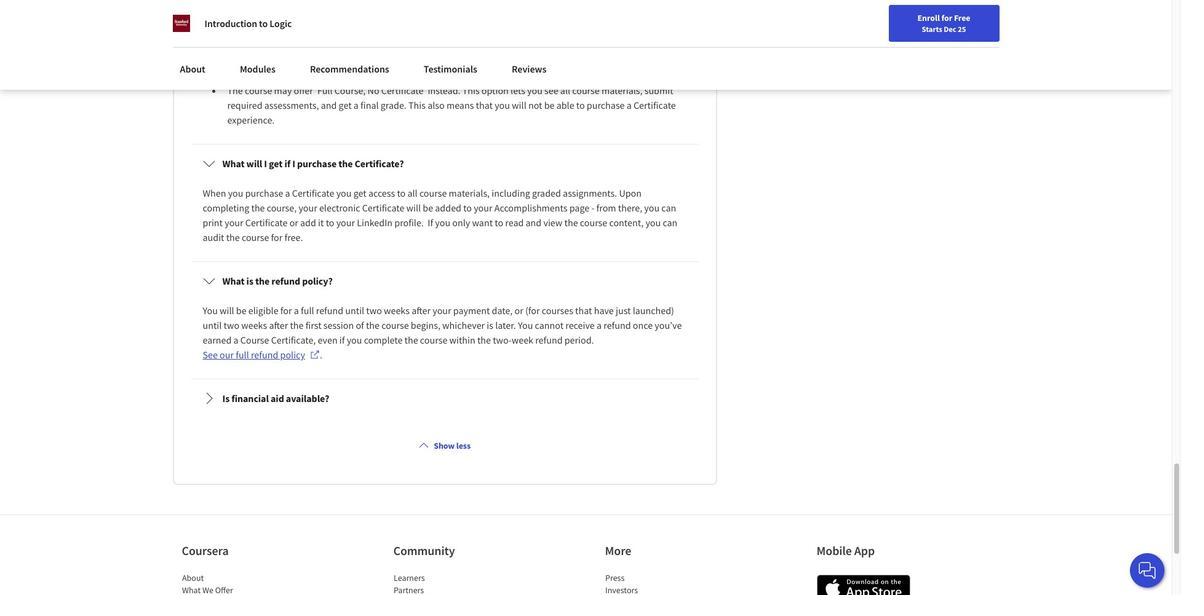 Task type: locate. For each thing, give the bounding box(es) containing it.
two up earned on the left bottom
[[224, 320, 239, 332]]

you right the there,
[[645, 202, 660, 214]]

will
[[660, 21, 674, 33], [620, 35, 635, 48], [512, 99, 527, 112], [247, 158, 262, 170], [406, 202, 421, 214], [220, 305, 234, 317]]

what inside dropdown button
[[222, 275, 245, 288]]

0 vertical spatial all
[[561, 85, 571, 97]]

is inside what is the refund policy? dropdown button
[[247, 275, 254, 288]]

1 vertical spatial until
[[203, 320, 222, 332]]

(for
[[526, 305, 540, 317]]

0 horizontal spatial is
[[247, 275, 254, 288]]

0 vertical spatial able
[[203, 35, 221, 48]]

trial
[[472, 65, 490, 77]]

1 vertical spatial weeks
[[241, 320, 267, 332]]

or inside "access to lectures and assignments depends on your type of enrollment. if you take a course in audit mode, you will be able to see most course materials for free. to access graded assignments and to earn a certificate, you will need to purchase the certificate experience, during or after your audit. if you don't see the audit option:"
[[381, 50, 389, 62]]

show less button
[[414, 435, 476, 457]]

0 vertical spatial that
[[476, 99, 493, 112]]

audit
[[591, 21, 612, 33], [539, 50, 561, 62], [343, 65, 365, 77], [203, 232, 224, 244]]

weeks up complete
[[384, 305, 410, 317]]

if inside you will be eligible for a full refund until two weeks after your payment date, or (for courses that have just launched) until two weeks after the first session of the course begins, whichever is later. you cannot receive a refund once you've earned a course certificate, even if you complete the course within the two-week refund period.
[[340, 334, 345, 347]]

free. up during at top left
[[355, 35, 373, 48]]

what up when
[[222, 158, 245, 170]]

submit
[[645, 85, 674, 97]]

i down experience. at the top of page
[[264, 158, 267, 170]]

1 horizontal spatial i
[[292, 158, 295, 170]]

after up option.
[[391, 50, 410, 62]]

1 horizontal spatial not
[[529, 99, 542, 112]]

lets
[[511, 85, 525, 97]]

0 horizontal spatial i
[[264, 158, 267, 170]]

0 vertical spatial offer
[[310, 65, 329, 77]]

None search field
[[175, 8, 471, 32]]

certificate, inside you will be eligible for a full refund until two weeks after your payment date, or (for courses that have just launched) until two weeks after the first session of the course begins, whichever is later. you cannot receive a refund once you've earned a course certificate, even if you complete the course within the two-week refund period.
[[271, 334, 316, 347]]

purchase inside "access to lectures and assignments depends on your type of enrollment. if you take a course in audit mode, you will be able to see most course materials for free. to access graded assignments and to earn a certificate, you will need to purchase the certificate experience, during or after your audit. if you don't see the audit option:"
[[203, 50, 241, 62]]

shopping cart: 1 item image
[[885, 9, 908, 29]]

and down accomplishments
[[526, 217, 542, 229]]

if right even
[[340, 334, 345, 347]]

add
[[300, 217, 316, 229]]

1 vertical spatial if
[[340, 334, 345, 347]]

list
[[189, 0, 701, 421]]

until
[[345, 305, 364, 317], [203, 320, 222, 332]]

0 vertical spatial this
[[463, 85, 480, 97]]

get inside 'dropdown button'
[[269, 158, 283, 170]]

to down financial
[[576, 99, 585, 112]]

audit right in
[[591, 21, 612, 33]]

see our full refund policy link
[[203, 348, 320, 363]]

download on the app store image
[[817, 576, 911, 596]]

of right session
[[356, 320, 364, 332]]

or up option.
[[381, 50, 389, 62]]

linkedin
[[357, 217, 393, 229]]

1 may from the top
[[274, 65, 292, 77]]

is left later.
[[487, 320, 494, 332]]

1 horizontal spatial is
[[487, 320, 494, 332]]

2 vertical spatial get
[[354, 187, 367, 200]]

0 vertical spatial of
[[440, 21, 448, 33]]

will down experience. at the top of page
[[247, 158, 262, 170]]

if right profile. at the top left of page
[[428, 217, 433, 229]]

be left eligible at left bottom
[[236, 305, 247, 317]]

payment
[[453, 305, 490, 317]]

until up session
[[345, 305, 364, 317]]

you down session
[[347, 334, 362, 347]]

list item down learners link
[[394, 585, 498, 596]]

may inside the course may offer 'full course, no certificate' instead. this option lets you see all course materials, submit required assessments, and get a final grade. this also means that you will not be able to purchase a certificate experience.
[[274, 85, 292, 97]]

you up certificate'
[[398, 65, 413, 77]]

can right content,
[[663, 217, 678, 229]]

may
[[274, 65, 292, 77], [274, 85, 292, 97]]

audit down print
[[203, 232, 224, 244]]

2 vertical spatial see
[[545, 85, 559, 97]]

free up 25
[[954, 12, 971, 23]]

1 horizontal spatial two
[[366, 305, 382, 317]]

1 vertical spatial graded
[[532, 187, 561, 200]]

1 horizontal spatial you
[[398, 65, 413, 77]]

chat with us image
[[1138, 561, 1158, 581]]

able inside "access to lectures and assignments depends on your type of enrollment. if you take a course in audit mode, you will be able to see most course materials for free. to access graded assignments and to earn a certificate, you will need to purchase the certificate experience, during or after your audit. if you don't see the audit option:"
[[203, 35, 221, 48]]

0 vertical spatial get
[[339, 99, 352, 112]]

for down option:
[[562, 65, 574, 77]]

starts
[[922, 24, 943, 34]]

0 horizontal spatial get
[[269, 158, 283, 170]]

assessments,
[[264, 99, 319, 112]]

2 vertical spatial can
[[663, 217, 678, 229]]

may for offer
[[274, 85, 292, 97]]

about link
[[173, 55, 213, 82], [182, 573, 204, 584]]

1 horizontal spatial see
[[508, 50, 522, 62]]

0 vertical spatial what
[[222, 158, 245, 170]]

0 horizontal spatial two
[[224, 320, 239, 332]]

1 horizontal spatial weeks
[[384, 305, 410, 317]]

able inside the course may offer 'full course, no certificate' instead. this option lets you see all course materials, submit required assessments, and get a final grade. this also means that you will not be able to purchase a certificate experience.
[[557, 99, 575, 112]]

all inside "when you purchase a certificate you get access to all course materials, including graded assignments. upon completing the course, your electronic certificate will be added to your accomplishments page - from there, you can print your certificate or add it to your linkedin profile.  if you only want to read and view the course content, you can audit the course for free."
[[408, 187, 418, 200]]

is up eligible at left bottom
[[247, 275, 254, 288]]

available?
[[286, 393, 329, 405]]

list item
[[182, 585, 286, 596], [394, 585, 498, 596], [605, 585, 710, 596]]

1 vertical spatial certificate,
[[271, 334, 316, 347]]

1 vertical spatial that
[[575, 305, 592, 317]]

1 vertical spatial of
[[356, 320, 364, 332]]

press
[[605, 573, 625, 584]]

instead,
[[492, 65, 525, 77]]

about
[[180, 63, 205, 75], [182, 573, 204, 584]]

two up complete
[[366, 305, 382, 317]]

course up complete
[[382, 320, 409, 332]]

for down 'course,'
[[271, 232, 283, 244]]

0 horizontal spatial see
[[233, 35, 247, 48]]

if right enrollment.
[[500, 21, 506, 33]]

materials, up the added
[[449, 187, 490, 200]]

will inside "when you purchase a certificate you get access to all course materials, including graded assignments. upon completing the course, your electronic certificate will be added to your accomplishments page - from there, you can print your certificate or add it to your linkedin profile.  if you only want to read and view the course content, you can audit the course for free."
[[406, 202, 421, 214]]

will down the lets
[[512, 99, 527, 112]]

materials, inside "when you purchase a certificate you get access to all course materials, including graded assignments. upon completing the course, your electronic certificate will be added to your accomplishments page - from there, you can print your certificate or add it to your linkedin profile.  if you only want to read and view the course content, you can audit the course for free."
[[449, 187, 490, 200]]

purchase up 'course,'
[[245, 187, 283, 200]]

materials,
[[602, 85, 643, 97], [449, 187, 490, 200]]

0 horizontal spatial not
[[294, 65, 308, 77]]

graded up accomplishments
[[532, 187, 561, 200]]

2 list item from the left
[[394, 585, 498, 596]]

you right content,
[[646, 217, 661, 229]]

or left the add
[[290, 217, 298, 229]]

0 vertical spatial if
[[500, 21, 506, 33]]

the up eligible at left bottom
[[255, 275, 270, 288]]

free. inside "access to lectures and assignments depends on your type of enrollment. if you take a course in audit mode, you will be able to see most course materials for free. to access graded assignments and to earn a certificate, you will need to purchase the certificate experience, during or after your audit. if you don't see the audit option:"
[[355, 35, 373, 48]]

profile.
[[395, 217, 424, 229]]

no
[[368, 85, 379, 97]]

the for the course may not offer an audit option. you can try a free trial instead, or apply for financial aid.
[[227, 65, 243, 77]]

1 vertical spatial about link
[[182, 573, 204, 584]]

purchase inside 'dropdown button'
[[297, 158, 337, 170]]

0 horizontal spatial you
[[203, 305, 218, 317]]

will inside 'dropdown button'
[[247, 158, 262, 170]]

and down 'full
[[321, 99, 337, 112]]

1 vertical spatial may
[[274, 85, 292, 97]]

an
[[331, 65, 341, 77]]

what inside 'dropdown button'
[[222, 158, 245, 170]]

i up 'course,'
[[292, 158, 295, 170]]

course left in
[[551, 21, 579, 33]]

weeks up course
[[241, 320, 267, 332]]

to
[[259, 17, 268, 30], [232, 21, 240, 33], [223, 35, 231, 48], [518, 35, 527, 48], [659, 35, 668, 48], [576, 99, 585, 112], [397, 187, 406, 200], [463, 202, 472, 214], [326, 217, 334, 229], [495, 217, 503, 229]]

1 list item from the left
[[182, 585, 286, 596]]

within
[[450, 334, 476, 347]]

what up earned on the left bottom
[[222, 275, 245, 288]]

see down apply
[[545, 85, 559, 97]]

1 vertical spatial get
[[269, 158, 283, 170]]

you
[[508, 21, 523, 33], [642, 21, 658, 33], [603, 35, 618, 48], [466, 50, 482, 62], [527, 85, 543, 97], [495, 99, 510, 112], [228, 187, 243, 200], [336, 187, 352, 200], [645, 202, 660, 214], [435, 217, 451, 229], [646, 217, 661, 229], [347, 334, 362, 347]]

offer up assessments,
[[294, 85, 313, 97]]

0 vertical spatial free
[[954, 12, 971, 23]]

after inside "access to lectures and assignments depends on your type of enrollment. if you take a course in audit mode, you will be able to see most course materials for free. to access graded assignments and to earn a certificate, you will need to purchase the certificate experience, during or after your audit. if you don't see the audit option:"
[[391, 50, 410, 62]]

if
[[285, 158, 291, 170], [340, 334, 345, 347]]

0 horizontal spatial able
[[203, 35, 221, 48]]

0 vertical spatial graded
[[416, 35, 445, 48]]

0 vertical spatial not
[[294, 65, 308, 77]]

free.
[[355, 35, 373, 48], [285, 232, 303, 244]]

graded inside "access to lectures and assignments depends on your type of enrollment. if you take a course in audit mode, you will be able to see most course materials for free. to access graded assignments and to earn a certificate, you will need to purchase the certificate experience, during or after your audit. if you don't see the audit option:"
[[416, 35, 445, 48]]

1 horizontal spatial full
[[301, 305, 314, 317]]

for inside enroll for free starts dec 25
[[942, 12, 953, 23]]

a right eligible at left bottom
[[294, 305, 299, 317]]

0 horizontal spatial if
[[285, 158, 291, 170]]

get down "course,"
[[339, 99, 352, 112]]

'full
[[315, 85, 333, 97]]

1 vertical spatial two
[[224, 320, 239, 332]]

1 horizontal spatial all
[[561, 85, 571, 97]]

can right the there,
[[662, 202, 677, 214]]

receive
[[566, 320, 595, 332]]

of inside "access to lectures and assignments depends on your type of enrollment. if you take a course in audit mode, you will be able to see most course materials for free. to access graded assignments and to earn a certificate, you will need to purchase the certificate experience, during or after your audit. if you don't see the audit option:"
[[440, 21, 448, 33]]

refund inside dropdown button
[[272, 275, 300, 288]]

week
[[512, 334, 534, 347]]

will up profile. at the top left of page
[[406, 202, 421, 214]]

coursera
[[182, 544, 229, 559]]

that
[[476, 99, 493, 112], [575, 305, 592, 317]]

3 list item from the left
[[605, 585, 710, 596]]

session
[[324, 320, 354, 332]]

0 horizontal spatial weeks
[[241, 320, 267, 332]]

about down coursera at the bottom left of the page
[[182, 573, 204, 584]]

0 horizontal spatial of
[[356, 320, 364, 332]]

accomplishments
[[495, 202, 568, 214]]

in
[[581, 21, 589, 33]]

2 the from the top
[[227, 85, 243, 97]]

about down stanford university icon
[[180, 63, 205, 75]]

of
[[440, 21, 448, 33], [356, 320, 364, 332]]

1 horizontal spatial after
[[391, 50, 410, 62]]

full inside you will be eligible for a full refund until two weeks after your payment date, or (for courses that have just launched) until two weeks after the first session of the course begins, whichever is later. you cannot receive a refund once you've earned a course certificate, even if you complete the course within the two-week refund period.
[[301, 305, 314, 317]]

all inside the course may offer 'full course, no certificate' instead. this option lets you see all course materials, submit required assessments, and get a final grade. this also means that you will not be able to purchase a certificate experience.
[[561, 85, 571, 97]]

certificate, up option:
[[556, 35, 601, 48]]

for
[[942, 12, 953, 23], [341, 35, 353, 48], [562, 65, 574, 77], [271, 232, 283, 244], [281, 305, 292, 317]]

1 vertical spatial able
[[557, 99, 575, 112]]

the inside 'dropdown button'
[[339, 158, 353, 170]]

not inside the course may offer 'full course, no certificate' instead. this option lets you see all course materials, submit required assessments, and get a final grade. this also means that you will not be able to purchase a certificate experience.
[[529, 99, 542, 112]]

25
[[958, 24, 966, 34]]

1 horizontal spatial able
[[557, 99, 575, 112]]

recommendations link
[[303, 55, 397, 82]]

list item down coursera at the bottom left of the page
[[182, 585, 286, 596]]

0 vertical spatial the
[[227, 65, 243, 77]]

for up dec
[[942, 12, 953, 23]]

the inside the course may offer 'full course, no certificate' instead. this option lets you see all course materials, submit required assessments, and get a final grade. this also means that you will not be able to purchase a certificate experience.
[[227, 85, 243, 97]]

your inside you will be eligible for a full refund until two weeks after your payment date, or (for courses that have just launched) until two weeks after the first session of the course begins, whichever is later. you cannot receive a refund once you've earned a course certificate, even if you complete the course within the two-week refund period.
[[433, 305, 451, 317]]

the
[[227, 65, 243, 77], [227, 85, 243, 97]]

your right on
[[399, 21, 418, 33]]

assignments down enrollment.
[[447, 35, 499, 48]]

1 vertical spatial materials,
[[449, 187, 490, 200]]

offer down experience,
[[310, 65, 329, 77]]

purchase
[[203, 50, 241, 62], [587, 99, 625, 112], [297, 158, 337, 170], [245, 187, 283, 200]]

cannot
[[535, 320, 564, 332]]

certificate inside the course may offer 'full course, no certificate' instead. this option lets you see all course materials, submit required assessments, and get a final grade. this also means that you will not be able to purchase a certificate experience.
[[634, 99, 676, 112]]

0 vertical spatial you
[[398, 65, 413, 77]]

and inside the course may offer 'full course, no certificate' instead. this option lets you see all course materials, submit required assessments, and get a final grade. this also means that you will not be able to purchase a certificate experience.
[[321, 99, 337, 112]]

get up electronic
[[354, 187, 367, 200]]

free
[[954, 12, 971, 23], [452, 65, 470, 77]]

1 vertical spatial about
[[182, 573, 204, 584]]

0 vertical spatial access
[[387, 35, 414, 48]]

you up need
[[642, 21, 658, 33]]

be inside the course may offer 'full course, no certificate' instead. this option lets you see all course materials, submit required assessments, and get a final grade. this also means that you will not be able to purchase a certificate experience.
[[544, 99, 555, 112]]

1 horizontal spatial free
[[954, 12, 971, 23]]

after down eligible at left bottom
[[269, 320, 288, 332]]

opens in a new tab image
[[310, 350, 320, 360]]

all up profile. at the top left of page
[[408, 187, 418, 200]]

able down the access
[[203, 35, 221, 48]]

to inside the course may offer 'full course, no certificate' instead. this option lets you see all course materials, submit required assessments, and get a final grade. this also means that you will not be able to purchase a certificate experience.
[[576, 99, 585, 112]]

this up means
[[463, 85, 480, 97]]

0 vertical spatial may
[[274, 65, 292, 77]]

2 horizontal spatial you
[[518, 320, 533, 332]]

the course may not offer an audit option. you can try a free trial instead, or apply for financial aid.
[[227, 65, 631, 77]]

financial
[[232, 393, 269, 405]]

if up 'course,'
[[285, 158, 291, 170]]

a
[[544, 21, 549, 33], [549, 35, 554, 48], [446, 65, 450, 77], [354, 99, 359, 112], [627, 99, 632, 112], [285, 187, 290, 200], [294, 305, 299, 317], [597, 320, 602, 332], [234, 334, 239, 347]]

list item for coursera
[[182, 585, 286, 596]]

course,
[[335, 85, 366, 97]]

2 vertical spatial after
[[269, 320, 288, 332]]

2 what from the top
[[222, 275, 245, 288]]

earned
[[203, 334, 232, 347]]

0 vertical spatial materials,
[[602, 85, 643, 97]]

able
[[203, 35, 221, 48], [557, 99, 575, 112]]

want
[[472, 217, 493, 229]]

only
[[453, 217, 470, 229]]

be inside "when you purchase a certificate you get access to all course materials, including graded assignments. upon completing the course, your electronic certificate will be added to your accomplishments page - from there, you can print your certificate or add it to your linkedin profile.  if you only want to read and view the course content, you can audit the course for free."
[[423, 202, 433, 214]]

read
[[505, 217, 524, 229]]

1 horizontal spatial until
[[345, 305, 364, 317]]

for inside "when you purchase a certificate you get access to all course materials, including graded assignments. upon completing the course, your electronic certificate will be added to your accomplishments page - from there, you can print your certificate or add it to your linkedin profile.  if you only want to read and view the course content, you can audit the course for free."
[[271, 232, 283, 244]]

1 vertical spatial you
[[203, 305, 218, 317]]

two
[[366, 305, 382, 317], [224, 320, 239, 332]]

0 horizontal spatial full
[[236, 349, 249, 361]]

1 vertical spatial offer
[[294, 85, 313, 97]]

1 horizontal spatial get
[[339, 99, 352, 112]]

course
[[551, 21, 579, 33], [272, 35, 299, 48], [245, 65, 272, 77], [245, 85, 272, 97], [572, 85, 600, 97], [420, 187, 447, 200], [580, 217, 608, 229], [242, 232, 269, 244], [382, 320, 409, 332], [420, 334, 448, 347]]

that inside the course may offer 'full course, no certificate' instead. this option lets you see all course materials, submit required assessments, and get a final grade. this also means that you will not be able to purchase a certificate experience.
[[476, 99, 493, 112]]

access inside "when you purchase a certificate you get access to all course materials, including graded assignments. upon completing the course, your electronic certificate will be added to your accomplishments page - from there, you can print your certificate or add it to your linkedin profile.  if you only want to read and view the course content, you can audit the course for free."
[[369, 187, 395, 200]]

lectures
[[242, 21, 275, 33]]

refund
[[272, 275, 300, 288], [316, 305, 343, 317], [604, 320, 631, 332], [536, 334, 563, 347], [251, 349, 278, 361]]

assignments.
[[563, 187, 617, 200]]

if inside "when you purchase a certificate you get access to all course materials, including graded assignments. upon completing the course, your electronic certificate will be added to your accomplishments page - from there, you can print your certificate or add it to your linkedin profile.  if you only want to read and view the course content, you can audit the course for free."
[[428, 217, 433, 229]]

0 vertical spatial after
[[391, 50, 410, 62]]

depends
[[349, 21, 384, 33]]

learners list
[[394, 573, 498, 596]]

0 vertical spatial is
[[247, 275, 254, 288]]

what will i get if i purchase the certificate?
[[222, 158, 404, 170]]

modules
[[240, 63, 276, 75]]

on
[[386, 21, 397, 33]]

0 vertical spatial free.
[[355, 35, 373, 48]]

2 horizontal spatial after
[[412, 305, 431, 317]]

what for what will i get if i purchase the certificate?
[[222, 158, 245, 170]]

free inside enroll for free starts dec 25
[[954, 12, 971, 23]]

1 vertical spatial full
[[236, 349, 249, 361]]

you've
[[655, 320, 682, 332]]

you up week
[[518, 320, 533, 332]]

2 vertical spatial if
[[428, 217, 433, 229]]

1 horizontal spatial that
[[575, 305, 592, 317]]

full up first
[[301, 305, 314, 317]]

0 horizontal spatial graded
[[416, 35, 445, 48]]

0 vertical spatial certificate,
[[556, 35, 601, 48]]

be
[[676, 21, 686, 33], [544, 99, 555, 112], [423, 202, 433, 214], [236, 305, 247, 317]]

0 vertical spatial about link
[[173, 55, 213, 82]]

less
[[457, 441, 471, 452]]

can left try
[[415, 65, 430, 77]]

1 horizontal spatial materials,
[[602, 85, 643, 97]]

1 horizontal spatial of
[[440, 21, 448, 33]]

1 vertical spatial what
[[222, 275, 245, 288]]

1 what from the top
[[222, 158, 245, 170]]

1 horizontal spatial list item
[[394, 585, 498, 596]]

if
[[500, 21, 506, 33], [459, 50, 465, 62], [428, 217, 433, 229]]

1 vertical spatial free.
[[285, 232, 303, 244]]

1 vertical spatial all
[[408, 187, 418, 200]]

is
[[247, 275, 254, 288], [487, 320, 494, 332]]

1 the from the top
[[227, 65, 243, 77]]

1 vertical spatial not
[[529, 99, 542, 112]]

get up 'course,'
[[269, 158, 283, 170]]

course
[[241, 334, 269, 347]]

1 vertical spatial access
[[369, 187, 395, 200]]

course down the -
[[580, 217, 608, 229]]

begins,
[[411, 320, 441, 332]]

1 horizontal spatial if
[[459, 50, 465, 62]]

0 horizontal spatial that
[[476, 99, 493, 112]]

certificate,
[[556, 35, 601, 48], [271, 334, 316, 347]]

purchase up electronic
[[297, 158, 337, 170]]

audit inside "when you purchase a certificate you get access to all course materials, including graded assignments. upon completing the course, your electronic certificate will be added to your accomplishments page - from there, you can print your certificate or add it to your linkedin profile.  if you only want to read and view the course content, you can audit the course for free."
[[203, 232, 224, 244]]

about list
[[182, 573, 286, 596]]

the for the course may offer 'full course, no certificate' instead. this option lets you see all course materials, submit required assessments, and get a final grade. this also means that you will not be able to purchase a certificate experience.
[[227, 85, 243, 97]]

materials, inside the course may offer 'full course, no certificate' instead. this option lets you see all course materials, submit required assessments, and get a final grade. this also means that you will not be able to purchase a certificate experience.
[[602, 85, 643, 97]]

get inside "when you purchase a certificate you get access to all course materials, including graded assignments. upon completing the course, your electronic certificate will be added to your accomplishments page - from there, you can print your certificate or add it to your linkedin profile.  if you only want to read and view the course content, you can audit the course for free."
[[354, 187, 367, 200]]

2 may from the top
[[274, 85, 292, 97]]

you will be eligible for a full refund until two weeks after your payment date, or (for courses that have just launched) until two weeks after the first session of the course begins, whichever is later. you cannot receive a refund once you've earned a course certificate, even if you complete the course within the two-week refund period.
[[203, 305, 684, 347]]

0 horizontal spatial all
[[408, 187, 418, 200]]

is financial aid available?
[[222, 393, 329, 405]]

graded down type
[[416, 35, 445, 48]]

the up reviews
[[523, 50, 537, 62]]

0 vertical spatial if
[[285, 158, 291, 170]]

all
[[561, 85, 571, 97], [408, 187, 418, 200]]

is financial aid available? button
[[193, 382, 697, 416]]

from
[[597, 202, 616, 214]]

1 vertical spatial after
[[412, 305, 431, 317]]

whichever
[[443, 320, 485, 332]]

access
[[387, 35, 414, 48], [369, 187, 395, 200]]

0 horizontal spatial materials,
[[449, 187, 490, 200]]

reviews
[[512, 63, 547, 75]]

full right our
[[236, 349, 249, 361]]

course down financial
[[572, 85, 600, 97]]

access down certificate? at the left top of page
[[369, 187, 395, 200]]

1 horizontal spatial this
[[463, 85, 480, 97]]



Task type: vqa. For each thing, say whether or not it's contained in the screenshot.
the topmost weeks
yes



Task type: describe. For each thing, give the bounding box(es) containing it.
testimonials
[[424, 63, 478, 75]]

the left two-
[[478, 334, 491, 347]]

audit.
[[433, 50, 457, 62]]

will right mode,
[[660, 21, 674, 33]]

will down mode,
[[620, 35, 635, 48]]

dec
[[944, 24, 957, 34]]

0 horizontal spatial after
[[269, 320, 288, 332]]

added
[[435, 202, 462, 214]]

courses
[[542, 305, 574, 317]]

there,
[[618, 202, 643, 214]]

refund down course
[[251, 349, 278, 361]]

the up complete
[[366, 320, 380, 332]]

course down 'course,'
[[242, 232, 269, 244]]

your down electronic
[[336, 217, 355, 229]]

you down option
[[495, 99, 510, 112]]

access to lectures and assignments depends on your type of enrollment. if you take a course in audit mode, you will be able to see most course materials for free. to access graded assignments and to earn a certificate, you will need to purchase the certificate experience, during or after your audit. if you don't see the audit option:
[[203, 21, 688, 62]]

you inside you will be eligible for a full refund until two weeks after your payment date, or (for courses that have just launched) until two weeks after the first session of the course begins, whichever is later. you cannot receive a refund once you've earned a course certificate, even if you complete the course within the two-week refund period.
[[347, 334, 362, 347]]

type
[[420, 21, 438, 33]]

mobile
[[817, 544, 852, 559]]

be inside you will be eligible for a full refund until two weeks after your payment date, or (for courses that have just launched) until two weeks after the first session of the course begins, whichever is later. you cannot receive a refund once you've earned a course certificate, even if you complete the course within the two-week refund period.
[[236, 305, 247, 317]]

enrollment.
[[450, 21, 498, 33]]

option:
[[563, 50, 592, 62]]

is
[[222, 393, 230, 405]]

get inside the course may offer 'full course, no certificate' instead. this option lets you see all course materials, submit required assessments, and get a final grade. this also means that you will not be able to purchase a certificate experience.
[[339, 99, 352, 112]]

your up the course may not offer an audit option. you can try a free trial instead, or apply for financial aid.
[[412, 50, 431, 62]]

1 vertical spatial see
[[508, 50, 522, 62]]

first
[[306, 320, 322, 332]]

policy
[[280, 349, 305, 361]]

and up don't
[[501, 35, 516, 48]]

a right earn
[[549, 35, 554, 48]]

mobile app
[[817, 544, 875, 559]]

enroll for free starts dec 25
[[918, 12, 971, 34]]

required
[[227, 99, 263, 112]]

to left earn
[[518, 35, 527, 48]]

later.
[[496, 320, 516, 332]]

course up required
[[245, 85, 272, 97]]

once
[[633, 320, 653, 332]]

need
[[637, 35, 657, 48]]

electronic
[[319, 202, 360, 214]]

to left logic
[[259, 17, 268, 30]]

recommendations
[[310, 63, 389, 75]]

see our full refund policy
[[203, 349, 305, 361]]

you down mode,
[[603, 35, 618, 48]]

and right lectures
[[277, 21, 293, 33]]

what is the refund policy? button
[[193, 264, 697, 299]]

1 vertical spatial free
[[452, 65, 470, 77]]

print
[[203, 217, 223, 229]]

0 horizontal spatial until
[[203, 320, 222, 332]]

0 vertical spatial about
[[180, 63, 205, 75]]

eligible
[[249, 305, 279, 317]]

the down page
[[565, 217, 578, 229]]

date,
[[492, 305, 513, 317]]

to left read
[[495, 217, 503, 229]]

completing
[[203, 202, 249, 214]]

the down begins,
[[405, 334, 418, 347]]

a down have
[[597, 320, 602, 332]]

experience,
[[302, 50, 350, 62]]

learners link
[[394, 573, 425, 584]]

1 vertical spatial can
[[662, 202, 677, 214]]

the left first
[[290, 320, 304, 332]]

about link inside 'list'
[[182, 573, 204, 584]]

that inside you will be eligible for a full refund until two weeks after your payment date, or (for courses that have just launched) until two weeks after the first session of the course begins, whichever is later. you cannot receive a refund once you've earned a course certificate, even if you complete the course within the two-week refund period.
[[575, 305, 592, 317]]

if inside 'dropdown button'
[[285, 158, 291, 170]]

to up profile. at the top left of page
[[397, 187, 406, 200]]

you left take
[[508, 21, 523, 33]]

course down logic
[[272, 35, 299, 48]]

launched)
[[633, 305, 674, 317]]

show less
[[434, 441, 471, 452]]

apply
[[538, 65, 561, 77]]

1 vertical spatial assignments
[[447, 35, 499, 48]]

a down aid.
[[627, 99, 632, 112]]

0 vertical spatial weeks
[[384, 305, 410, 317]]

english
[[936, 14, 966, 26]]

be inside "access to lectures and assignments depends on your type of enrollment. if you take a course in audit mode, you will be able to see most course materials for free. to access graded assignments and to earn a certificate, you will need to purchase the certificate experience, during or after your audit. if you don't see the audit option:"
[[676, 21, 686, 33]]

english button
[[914, 0, 988, 40]]

free. inside "when you purchase a certificate you get access to all course materials, including graded assignments. upon completing the course, your electronic certificate will be added to your accomplishments page - from there, you can print your certificate or add it to your linkedin profile.  if you only want to read and view the course content, you can audit the course for free."
[[285, 232, 303, 244]]

see
[[203, 349, 218, 361]]

audit right "an" at the top left
[[343, 65, 365, 77]]

app
[[855, 544, 875, 559]]

certificate down what will i get if i purchase the certificate?
[[292, 187, 334, 200]]

our
[[220, 349, 234, 361]]

your up the add
[[299, 202, 317, 214]]

1 i from the left
[[264, 158, 267, 170]]

or inside you will be eligible for a full refund until two weeks after your payment date, or (for courses that have just launched) until two weeks after the first session of the course begins, whichever is later. you cannot receive a refund once you've earned a course certificate, even if you complete the course within the two-week refund period.
[[515, 305, 524, 317]]

including
[[492, 187, 530, 200]]

will inside the course may offer 'full course, no certificate' instead. this option lets you see all course materials, submit required assessments, and get a final grade. this also means that you will not be able to purchase a certificate experience.
[[512, 99, 527, 112]]

0 vertical spatial two
[[366, 305, 382, 317]]

about inside 'list'
[[182, 573, 204, 584]]

introduction
[[205, 17, 257, 30]]

press list
[[605, 573, 710, 596]]

refund down just at the bottom of page
[[604, 320, 631, 332]]

the course may offer 'full course, no certificate' instead. this option lets you see all course materials, submit required assessments, and get a final grade. this also means that you will not be able to purchase a certificate experience.
[[227, 85, 678, 126]]

period.
[[565, 334, 594, 347]]

financial
[[576, 65, 613, 77]]

show
[[434, 441, 455, 452]]

.
[[320, 349, 322, 361]]

your up want
[[474, 202, 493, 214]]

stanford university image
[[173, 15, 190, 32]]

refund down cannot
[[536, 334, 563, 347]]

0 horizontal spatial this
[[409, 99, 426, 112]]

course,
[[267, 202, 297, 214]]

for inside "access to lectures and assignments depends on your type of enrollment. if you take a course in audit mode, you will be able to see most course materials for free. to access graded assignments and to earn a certificate, you will need to purchase the certificate experience, during or after your audit. if you don't see the audit option:"
[[341, 35, 353, 48]]

you up electronic
[[336, 187, 352, 200]]

list item for more
[[605, 585, 710, 596]]

testimonials link
[[416, 55, 485, 82]]

will inside you will be eligible for a full refund until two weeks after your payment date, or (for courses that have just launched) until two weeks after the first session of the course begins, whichever is later. you cannot receive a refund once you've earned a course certificate, even if you complete the course within the two-week refund period.
[[220, 305, 234, 317]]

access inside "access to lectures and assignments depends on your type of enrollment. if you take a course in audit mode, you will be able to see most course materials for free. to access graded assignments and to earn a certificate, you will need to purchase the certificate experience, during or after your audit. if you don't see the audit option:"
[[387, 35, 414, 48]]

2 i from the left
[[292, 158, 295, 170]]

the inside dropdown button
[[255, 275, 270, 288]]

to right need
[[659, 35, 668, 48]]

0 vertical spatial see
[[233, 35, 247, 48]]

even
[[318, 334, 338, 347]]

your down completing
[[225, 217, 243, 229]]

when you purchase a certificate you get access to all course materials, including graded assignments. upon completing the course, your electronic certificate will be added to your accomplishments page - from there, you can print your certificate or add it to your linkedin profile.  if you only want to read and view the course content, you can audit the course for free.
[[203, 187, 680, 244]]

graded inside "when you purchase a certificate you get access to all course materials, including graded assignments. upon completing the course, your electronic certificate will be added to your accomplishments page - from there, you can print your certificate or add it to your linkedin profile.  if you only want to read and view the course content, you can audit the course for free."
[[532, 187, 561, 200]]

you down the added
[[435, 217, 451, 229]]

list containing access to lectures and assignments depends on your type of enrollment. if you take a course in audit mode, you will be able to see most course materials for free. to access graded assignments and to earn a certificate, you will need to purchase the certificate experience, during or after your audit. if you don't see the audit option:
[[189, 0, 701, 421]]

purchase inside "when you purchase a certificate you get access to all course materials, including graded assignments. upon completing the course, your electronic certificate will be added to your accomplishments page - from there, you can print your certificate or add it to your linkedin profile.  if you only want to read and view the course content, you can audit the course for free."
[[245, 187, 283, 200]]

try
[[432, 65, 444, 77]]

audit up apply
[[539, 50, 561, 62]]

to
[[375, 35, 385, 48]]

more
[[605, 544, 632, 559]]

certificate up the linkedin
[[362, 202, 405, 214]]

you right the lets
[[527, 85, 543, 97]]

0 vertical spatial can
[[415, 65, 430, 77]]

you up trial
[[466, 50, 482, 62]]

course up the added
[[420, 187, 447, 200]]

2 vertical spatial you
[[518, 320, 533, 332]]

final
[[361, 99, 379, 112]]

to up only
[[463, 202, 472, 214]]

a left final
[[354, 99, 359, 112]]

option.
[[367, 65, 396, 77]]

see inside the course may offer 'full course, no certificate' instead. this option lets you see all course materials, submit required assessments, and get a final grade. this also means that you will not be able to purchase a certificate experience.
[[545, 85, 559, 97]]

list item for community
[[394, 585, 498, 596]]

certificate, inside "access to lectures and assignments depends on your type of enrollment. if you take a course in audit mode, you will be able to see most course materials for free. to access graded assignments and to earn a certificate, you will need to purchase the certificate experience, during or after your audit. if you don't see the audit option:"
[[556, 35, 601, 48]]

take
[[525, 21, 543, 33]]

to right the access
[[232, 21, 240, 33]]

course down most
[[245, 65, 272, 77]]

may for not
[[274, 65, 292, 77]]

upon
[[619, 187, 642, 200]]

what is the refund policy?
[[222, 275, 333, 288]]

earn
[[529, 35, 547, 48]]

to down the access
[[223, 35, 231, 48]]

refund up session
[[316, 305, 343, 317]]

introduction to logic
[[205, 17, 292, 30]]

for inside you will be eligible for a full refund until two weeks after your payment date, or (for courses that have just launched) until two weeks after the first session of the course begins, whichever is later. you cannot receive a refund once you've earned a course certificate, even if you complete the course within the two-week refund period.
[[281, 305, 292, 317]]

what will i get if i purchase the certificate? button
[[193, 147, 697, 181]]

certificate inside "access to lectures and assignments depends on your type of enrollment. if you take a course in audit mode, you will be able to see most course materials for free. to access graded assignments and to earn a certificate, you will need to purchase the certificate experience, during or after your audit. if you don't see the audit option:"
[[258, 50, 301, 62]]

or inside "when you purchase a certificate you get access to all course materials, including graded assignments. upon completing the course, your electronic certificate will be added to your accomplishments page - from there, you can print your certificate or add it to your linkedin profile.  if you only want to read and view the course content, you can audit the course for free."
[[290, 217, 298, 229]]

of inside you will be eligible for a full refund until two weeks after your payment date, or (for courses that have just launched) until two weeks after the first session of the course begins, whichever is later. you cannot receive a refund once you've earned a course certificate, even if you complete the course within the two-week refund period.
[[356, 320, 364, 332]]

community
[[394, 544, 455, 559]]

0 vertical spatial until
[[345, 305, 364, 317]]

purchase inside the course may offer 'full course, no certificate' instead. this option lets you see all course materials, submit required assessments, and get a final grade. this also means that you will not be able to purchase a certificate experience.
[[587, 99, 625, 112]]

to right it
[[326, 217, 334, 229]]

certificate down 'course,'
[[245, 217, 288, 229]]

is inside you will be eligible for a full refund until two weeks after your payment date, or (for courses that have just launched) until two weeks after the first session of the course begins, whichever is later. you cannot receive a refund once you've earned a course certificate, even if you complete the course within the two-week refund period.
[[487, 320, 494, 332]]

a inside "when you purchase a certificate you get access to all course materials, including graded assignments. upon completing the course, your electronic certificate will be added to your accomplishments page - from there, you can print your certificate or add it to your linkedin profile.  if you only want to read and view the course content, you can audit the course for free."
[[285, 187, 290, 200]]

you up completing
[[228, 187, 243, 200]]

a right take
[[544, 21, 549, 33]]

offer inside the course may offer 'full course, no certificate' instead. this option lets you see all course materials, submit required assessments, and get a final grade. this also means that you will not be able to purchase a certificate experience.
[[294, 85, 313, 97]]

0 horizontal spatial assignments
[[295, 21, 347, 33]]

the down completing
[[226, 232, 240, 244]]

means
[[447, 99, 474, 112]]

the left 'course,'
[[251, 202, 265, 214]]

a right try
[[446, 65, 450, 77]]

press link
[[605, 573, 625, 584]]

it
[[318, 217, 324, 229]]

course down begins,
[[420, 334, 448, 347]]

option
[[482, 85, 509, 97]]

the up modules
[[243, 50, 256, 62]]

-
[[592, 202, 595, 214]]

and inside "when you purchase a certificate you get access to all course materials, including graded assignments. upon completing the course, your electronic certificate will be added to your accomplishments page - from there, you can print your certificate or add it to your linkedin profile.  if you only want to read and view the course content, you can audit the course for free."
[[526, 217, 542, 229]]

or left apply
[[527, 65, 536, 77]]

page
[[570, 202, 590, 214]]

a up our
[[234, 334, 239, 347]]

what for what is the refund policy?
[[222, 275, 245, 288]]



